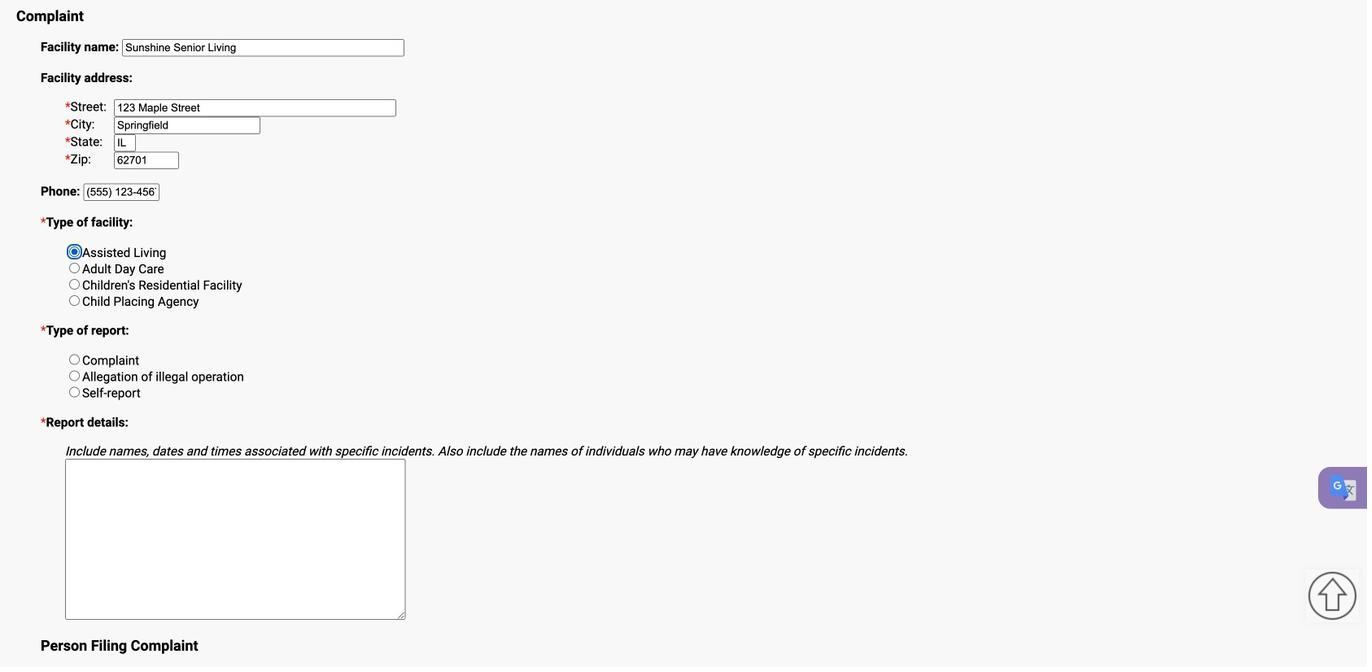Task type: locate. For each thing, give the bounding box(es) containing it.
None field
[[83, 184, 159, 201]]

None radio
[[69, 263, 80, 273], [69, 295, 80, 306], [69, 355, 80, 365], [69, 387, 80, 398], [69, 263, 80, 273], [69, 295, 80, 306], [69, 355, 80, 365], [69, 387, 80, 398]]

None text field
[[114, 99, 396, 117], [65, 459, 406, 620], [114, 99, 396, 117], [65, 459, 406, 620]]

None radio
[[69, 247, 80, 257], [69, 279, 80, 290], [69, 371, 80, 382], [69, 247, 80, 257], [69, 279, 80, 290], [69, 371, 80, 382]]

google translate logo image
[[1331, 475, 1356, 501]]

None text field
[[122, 39, 405, 56], [114, 117, 260, 134], [114, 134, 136, 152], [114, 152, 179, 169], [122, 39, 405, 56], [114, 117, 260, 134], [114, 134, 136, 152], [114, 152, 179, 169]]



